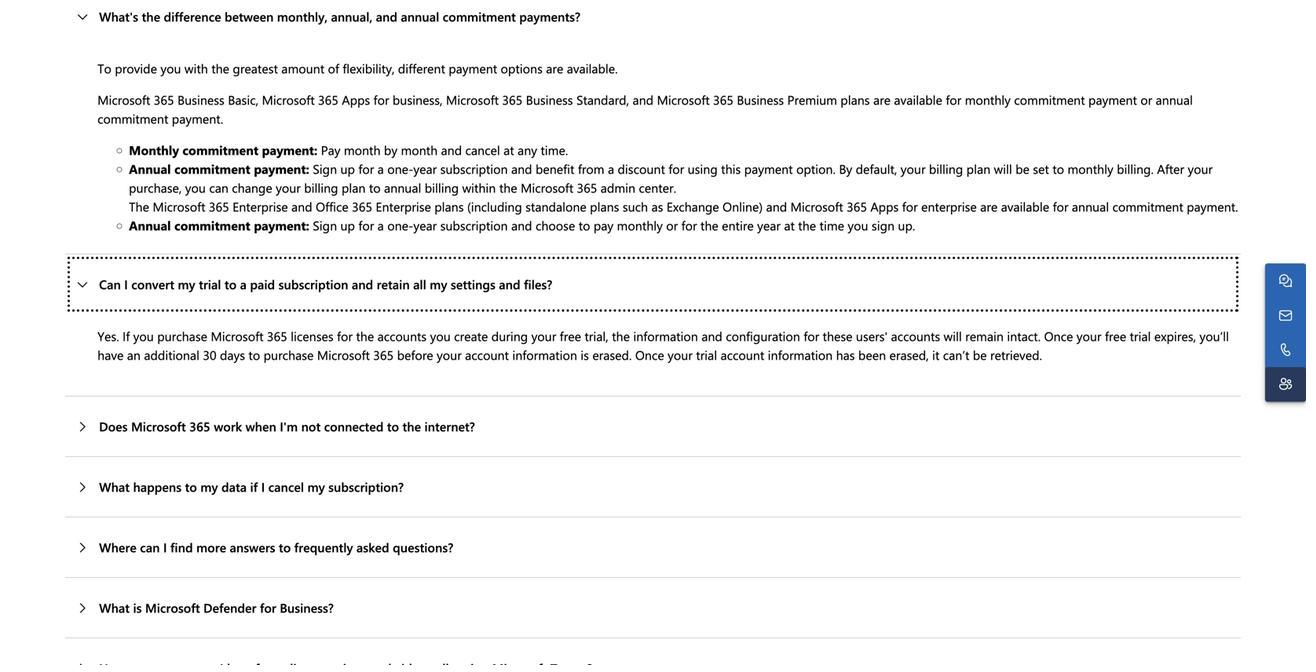 Task type: locate. For each thing, give the bounding box(es) containing it.
0 horizontal spatial month
[[344, 141, 381, 158]]

business left premium
[[737, 91, 784, 108]]

2 annual from the top
[[129, 217, 171, 234]]

have
[[98, 347, 124, 363]]

year right entire
[[757, 217, 781, 234]]

monthly inside sign up for a one-year subscription and benefit from a discount for using this payment option. by default, your billing plan will be set to monthly billing. after your purchase, you can change your billing plan to annual billing within the microsoft 365 admin center. the microsoft 365 enterprise and office 365 enterprise plans (including standalone plans such as exchange online) and microsoft 365 apps for enterprise are available for annual commitment payment.
[[1068, 160, 1114, 177]]

and inside what's the difference between monthly, annual, and annual commitment payments? dropdown button
[[376, 8, 398, 25]]

2 accounts from the left
[[891, 328, 941, 345]]

greatest
[[233, 60, 278, 77]]

0 horizontal spatial monthly
[[617, 217, 663, 234]]

accounts
[[378, 328, 427, 345], [891, 328, 941, 345]]

available inside sign up for a one-year subscription and benefit from a discount for using this payment option. by default, your billing plan will be set to monthly billing. after your purchase, you can change your billing plan to annual billing within the microsoft 365 admin center. the microsoft 365 enterprise and office 365 enterprise plans (including standalone plans such as exchange online) and microsoft 365 apps for enterprise are available for annual commitment payment.
[[1001, 198, 1050, 215]]

i left "find"
[[163, 539, 167, 556]]

0 horizontal spatial account
[[465, 347, 509, 363]]

0 horizontal spatial is
[[133, 599, 142, 616]]

1 vertical spatial once
[[635, 347, 664, 363]]

does
[[99, 418, 128, 435]]

month right by
[[401, 141, 438, 158]]

2 vertical spatial are
[[981, 198, 998, 215]]

you left sign
[[848, 217, 869, 234]]

erased,
[[890, 347, 929, 363]]

0 vertical spatial monthly
[[965, 91, 1011, 108]]

0 horizontal spatial free
[[560, 328, 581, 345]]

cancel right if
[[268, 478, 304, 495]]

1 vertical spatial monthly
[[1068, 160, 1114, 177]]

benefit
[[536, 160, 575, 177]]

apps
[[342, 91, 370, 108], [871, 198, 899, 215]]

by
[[384, 141, 398, 158]]

microsoft
[[98, 91, 150, 108], [262, 91, 315, 108], [446, 91, 499, 108], [657, 91, 710, 108], [521, 179, 574, 196], [153, 198, 205, 215], [791, 198, 844, 215], [211, 328, 264, 345], [317, 347, 370, 363], [131, 418, 186, 435], [145, 599, 200, 616]]

0 horizontal spatial be
[[973, 347, 987, 363]]

1 vertical spatial apps
[[871, 198, 899, 215]]

365 down annual commitment payment:
[[209, 198, 229, 215]]

the right with
[[211, 60, 229, 77]]

1 horizontal spatial purchase
[[264, 347, 314, 363]]

the right licenses
[[356, 328, 374, 345]]

0 horizontal spatial billing
[[304, 179, 338, 196]]

the
[[142, 8, 160, 25], [211, 60, 229, 77], [499, 179, 517, 196], [701, 217, 719, 234], [798, 217, 816, 234], [356, 328, 374, 345], [612, 328, 630, 345], [403, 418, 421, 435]]

annual commitment payment:
[[129, 160, 309, 177]]

0 vertical spatial will
[[994, 160, 1012, 177]]

0 vertical spatial subscription
[[440, 160, 508, 177]]

my
[[178, 276, 195, 293], [430, 276, 447, 293], [201, 478, 218, 495], [308, 478, 325, 495]]

1 horizontal spatial or
[[1141, 91, 1153, 108]]

microsoft inside dropdown button
[[145, 599, 200, 616]]

1 horizontal spatial plan
[[967, 160, 991, 177]]

can
[[209, 179, 229, 196], [140, 539, 160, 556]]

1 vertical spatial purchase
[[264, 347, 314, 363]]

1 horizontal spatial can
[[209, 179, 229, 196]]

once right intact.
[[1044, 328, 1073, 345]]

one- down by
[[387, 160, 414, 177]]

can left "find"
[[140, 539, 160, 556]]

2 vertical spatial payment
[[745, 160, 793, 177]]

business
[[178, 91, 225, 108], [526, 91, 573, 108], [737, 91, 784, 108]]

0 vertical spatial up
[[341, 160, 355, 177]]

payment: left pay
[[262, 141, 318, 158]]

monthly
[[129, 141, 179, 158]]

1 vertical spatial at
[[784, 217, 795, 234]]

my left data at the bottom left of page
[[201, 478, 218, 495]]

free left "expires,"
[[1105, 328, 1127, 345]]

when
[[246, 418, 276, 435]]

microsoft inside dropdown button
[[131, 418, 186, 435]]

subscription?
[[329, 478, 404, 495]]

1 horizontal spatial are
[[874, 91, 891, 108]]

business down options
[[526, 91, 573, 108]]

can't
[[943, 347, 970, 363]]

is down where
[[133, 599, 142, 616]]

is inside dropdown button
[[133, 599, 142, 616]]

the left internet?
[[403, 418, 421, 435]]

choose
[[536, 217, 575, 234]]

0 horizontal spatial accounts
[[378, 328, 427, 345]]

1 vertical spatial be
[[973, 347, 987, 363]]

to inside yes. if you purchase microsoft 365 licenses for the accounts you create during your free trial, the information and configuration for these users' accounts will remain intact. once your free trial expires, you'll have an additional 30 days to purchase microsoft 365 before your account information is erased. once your trial account information has been erased, it can't be retrieved.
[[249, 347, 260, 363]]

1 what from the top
[[99, 478, 130, 495]]

1 vertical spatial payment.
[[1187, 198, 1239, 215]]

one-
[[387, 160, 414, 177], [387, 217, 414, 234]]

2 sign from the top
[[313, 217, 337, 234]]

your right change
[[276, 179, 301, 196]]

1 horizontal spatial enterprise
[[376, 198, 431, 215]]

intact.
[[1007, 328, 1041, 345]]

free left trial,
[[560, 328, 581, 345]]

plan up enterprise
[[967, 160, 991, 177]]

0 horizontal spatial apps
[[342, 91, 370, 108]]

questions?
[[393, 539, 454, 556]]

microsoft down benefit
[[521, 179, 574, 196]]

up down office at the top
[[341, 217, 355, 234]]

annual for annual commitment payment: sign up for a one-year subscription and choose to pay monthly or for the entire year at the time you sign up.
[[129, 217, 171, 234]]

payment: for annual commitment payment:
[[254, 217, 309, 234]]

what down where
[[99, 599, 130, 616]]

sign down office at the top
[[313, 217, 337, 234]]

exchange
[[667, 198, 719, 215]]

free
[[560, 328, 581, 345], [1105, 328, 1127, 345]]

payment
[[449, 60, 497, 77], [1089, 91, 1137, 108], [745, 160, 793, 177]]

where
[[99, 539, 137, 556]]

0 horizontal spatial enterprise
[[233, 198, 288, 215]]

what for what is microsoft defender for business?
[[99, 599, 130, 616]]

defender
[[204, 599, 256, 616]]

or down exchange
[[666, 217, 678, 234]]

information down can i convert my trial to a paid subscription and retain all my settings and files? dropdown button
[[633, 328, 698, 345]]

if
[[123, 328, 130, 345]]

to left paid
[[225, 276, 237, 293]]

commitment up change
[[174, 160, 250, 177]]

0 vertical spatial is
[[581, 347, 589, 363]]

annual
[[401, 8, 439, 25], [1156, 91, 1193, 108], [384, 179, 421, 196], [1072, 198, 1109, 215]]

0 horizontal spatial plan
[[342, 179, 366, 196]]

such
[[623, 198, 648, 215]]

2 horizontal spatial i
[[261, 478, 265, 495]]

1 up from the top
[[341, 160, 355, 177]]

commitment inside what's the difference between monthly, annual, and annual commitment payments? dropdown button
[[443, 8, 516, 25]]

0 horizontal spatial payment
[[449, 60, 497, 77]]

asked
[[357, 539, 389, 556]]

be inside yes. if you purchase microsoft 365 licenses for the accounts you create during your free trial, the information and configuration for these users' accounts will remain intact. once your free trial expires, you'll have an additional 30 days to purchase microsoft 365 before your account information is erased. once your trial account information has been erased, it can't be retrieved.
[[973, 347, 987, 363]]

subscription down (including
[[440, 217, 508, 234]]

2 business from the left
[[526, 91, 573, 108]]

1 vertical spatial annual
[[129, 217, 171, 234]]

licenses
[[291, 328, 334, 345]]

0 horizontal spatial payment.
[[172, 110, 223, 127]]

one- inside sign up for a one-year subscription and benefit from a discount for using this payment option. by default, your billing plan will be set to monthly billing. after your purchase, you can change your billing plan to annual billing within the microsoft 365 admin center. the microsoft 365 enterprise and office 365 enterprise plans (including standalone plans such as exchange online) and microsoft 365 apps for enterprise are available for annual commitment payment.
[[387, 160, 414, 177]]

plans up the pay
[[590, 198, 619, 215]]

0 horizontal spatial can
[[140, 539, 160, 556]]

be left set
[[1016, 160, 1030, 177]]

1 one- from the top
[[387, 160, 414, 177]]

0 vertical spatial payment
[[449, 60, 497, 77]]

monthly inside microsoft 365 business basic, microsoft 365 apps for business, microsoft 365 business standard, and microsoft 365 business premium plans are available for monthly commitment payment or annual commitment payment.
[[965, 91, 1011, 108]]

3 business from the left
[[737, 91, 784, 108]]

1 horizontal spatial be
[[1016, 160, 1030, 177]]

365 down of
[[318, 91, 339, 108]]

to
[[1053, 160, 1065, 177], [369, 179, 381, 196], [579, 217, 590, 234], [225, 276, 237, 293], [249, 347, 260, 363], [387, 418, 399, 435], [185, 478, 197, 495], [279, 539, 291, 556]]

payment inside microsoft 365 business basic, microsoft 365 apps for business, microsoft 365 business standard, and microsoft 365 business premium plans are available for monthly commitment payment or annual commitment payment.
[[1089, 91, 1137, 108]]

enterprise
[[233, 198, 288, 215], [376, 198, 431, 215]]

commitment up options
[[443, 8, 516, 25]]

2 horizontal spatial plans
[[841, 91, 870, 108]]

to down the monthly commitment payment: pay month by month and cancel at any time.
[[369, 179, 381, 196]]

1 annual from the top
[[129, 160, 171, 177]]

purchase down licenses
[[264, 347, 314, 363]]

will inside sign up for a one-year subscription and benefit from a discount for using this payment option. by default, your billing plan will be set to monthly billing. after your purchase, you can change your billing plan to annual billing within the microsoft 365 admin center. the microsoft 365 enterprise and office 365 enterprise plans (including standalone plans such as exchange online) and microsoft 365 apps for enterprise are available for annual commitment payment.
[[994, 160, 1012, 177]]

0 horizontal spatial available
[[894, 91, 943, 108]]

it
[[933, 347, 940, 363]]

0 horizontal spatial cancel
[[268, 478, 304, 495]]

is down trial,
[[581, 347, 589, 363]]

1 vertical spatial is
[[133, 599, 142, 616]]

1 horizontal spatial business
[[526, 91, 573, 108]]

microsoft right does
[[131, 418, 186, 435]]

where can i find more answers to frequently asked questions? button
[[65, 518, 1241, 577]]

0 vertical spatial available
[[894, 91, 943, 108]]

1 vertical spatial payment
[[1089, 91, 1137, 108]]

1 vertical spatial available
[[1001, 198, 1050, 215]]

2 vertical spatial monthly
[[617, 217, 663, 234]]

microsoft up using
[[657, 91, 710, 108]]

can i convert my trial to a paid subscription and retain all my settings and files?
[[99, 276, 553, 293]]

0 vertical spatial i
[[124, 276, 128, 293]]

0 vertical spatial annual
[[129, 160, 171, 177]]

microsoft down purchase,
[[153, 198, 205, 215]]

enterprise down change
[[233, 198, 288, 215]]

you inside sign up for a one-year subscription and benefit from a discount for using this payment option. by default, your billing plan will be set to monthly billing. after your purchase, you can change your billing plan to annual billing within the microsoft 365 admin center. the microsoft 365 enterprise and office 365 enterprise plans (including standalone plans such as exchange online) and microsoft 365 apps for enterprise are available for annual commitment payment.
[[185, 179, 206, 196]]

2 horizontal spatial monthly
[[1068, 160, 1114, 177]]

information down the configuration
[[768, 347, 833, 363]]

plan
[[967, 160, 991, 177], [342, 179, 366, 196]]

retrieved.
[[991, 347, 1043, 363]]

sign down pay
[[313, 160, 337, 177]]

within
[[462, 179, 496, 196]]

is inside yes. if you purchase microsoft 365 licenses for the accounts you create during your free trial, the information and configuration for these users' accounts will remain intact. once your free trial expires, you'll have an additional 30 days to purchase microsoft 365 before your account information is erased. once your trial account information has been erased, it can't be retrieved.
[[581, 347, 589, 363]]

1 vertical spatial one-
[[387, 217, 414, 234]]

to right answers
[[279, 539, 291, 556]]

1 vertical spatial payment:
[[254, 160, 309, 177]]

30
[[203, 347, 217, 363]]

2 horizontal spatial payment
[[1089, 91, 1137, 108]]

1 horizontal spatial payment
[[745, 160, 793, 177]]

and inside microsoft 365 business basic, microsoft 365 apps for business, microsoft 365 business standard, and microsoft 365 business premium plans are available for monthly commitment payment or annual commitment payment.
[[633, 91, 654, 108]]

enterprise down by
[[376, 198, 431, 215]]

once right erased.
[[635, 347, 664, 363]]

and inside yes. if you purchase microsoft 365 licenses for the accounts you create during your free trial, the information and configuration for these users' accounts will remain intact. once your free trial expires, you'll have an additional 30 days to purchase microsoft 365 before your account information is erased. once your trial account information has been erased, it can't be retrieved.
[[702, 328, 723, 345]]

you down annual commitment payment:
[[185, 179, 206, 196]]

1 horizontal spatial month
[[401, 141, 438, 158]]

the inside dropdown button
[[142, 8, 160, 25]]

1 horizontal spatial available
[[1001, 198, 1050, 215]]

1 vertical spatial can
[[140, 539, 160, 556]]

1 vertical spatial or
[[666, 217, 678, 234]]

i
[[124, 276, 128, 293], [261, 478, 265, 495], [163, 539, 167, 556]]

0 horizontal spatial plans
[[435, 198, 464, 215]]

microsoft up the time
[[791, 198, 844, 215]]

1 horizontal spatial i
[[163, 539, 167, 556]]

are right options
[[546, 60, 564, 77]]

be inside sign up for a one-year subscription and benefit from a discount for using this payment option. by default, your billing plan will be set to monthly billing. after your purchase, you can change your billing plan to annual billing within the microsoft 365 admin center. the microsoft 365 enterprise and office 365 enterprise plans (including standalone plans such as exchange online) and microsoft 365 apps for enterprise are available for annual commitment payment.
[[1016, 160, 1030, 177]]

retain
[[377, 276, 410, 293]]

time
[[820, 217, 845, 234]]

what
[[99, 478, 130, 495], [99, 599, 130, 616]]

annual inside microsoft 365 business basic, microsoft 365 apps for business, microsoft 365 business standard, and microsoft 365 business premium plans are available for monthly commitment payment or annual commitment payment.
[[1156, 91, 1193, 108]]

or up billing. after at the top right of page
[[1141, 91, 1153, 108]]

with
[[185, 60, 208, 77]]

be down remain
[[973, 347, 987, 363]]

annual inside dropdown button
[[401, 8, 439, 25]]

0 vertical spatial payment:
[[262, 141, 318, 158]]

payment. inside sign up for a one-year subscription and benefit from a discount for using this payment option. by default, your billing plan will be set to monthly billing. after your purchase, you can change your billing plan to annual billing within the microsoft 365 admin center. the microsoft 365 enterprise and office 365 enterprise plans (including standalone plans such as exchange online) and microsoft 365 apps for enterprise are available for annual commitment payment.
[[1187, 198, 1239, 215]]

1 horizontal spatial information
[[633, 328, 698, 345]]

1 month from the left
[[344, 141, 381, 158]]

you'll
[[1200, 328, 1229, 345]]

internet?
[[425, 418, 475, 435]]

365 right office at the top
[[352, 198, 372, 215]]

a inside can i convert my trial to a paid subscription and retain all my settings and files? dropdown button
[[240, 276, 247, 293]]

annual down monthly
[[129, 160, 171, 177]]

up down the monthly commitment payment: pay month by month and cancel at any time.
[[341, 160, 355, 177]]

2 vertical spatial subscription
[[279, 276, 348, 293]]

one- up "retain"
[[387, 217, 414, 234]]

0 vertical spatial trial
[[199, 276, 221, 293]]

0 vertical spatial can
[[209, 179, 229, 196]]

microsoft right business,
[[446, 91, 499, 108]]

what's the difference between monthly, annual, and annual commitment payments?
[[99, 8, 581, 25]]

billing up office at the top
[[304, 179, 338, 196]]

1 free from the left
[[560, 328, 581, 345]]

the down exchange
[[701, 217, 719, 234]]

annual down the
[[129, 217, 171, 234]]

default,
[[856, 160, 898, 177]]

and right annual,
[[376, 8, 398, 25]]

month left by
[[344, 141, 381, 158]]

to right connected
[[387, 418, 399, 435]]

purchase up additional
[[157, 328, 207, 345]]

1 horizontal spatial once
[[1044, 328, 1073, 345]]

0 vertical spatial one-
[[387, 160, 414, 177]]

what left happens
[[99, 478, 130, 495]]

1 horizontal spatial is
[[581, 347, 589, 363]]

i right can
[[124, 276, 128, 293]]

plans
[[841, 91, 870, 108], [435, 198, 464, 215], [590, 198, 619, 215]]

expires,
[[1155, 328, 1197, 345]]

or
[[1141, 91, 1153, 108], [666, 217, 678, 234]]

accounts up before
[[378, 328, 427, 345]]

you
[[161, 60, 181, 77], [185, 179, 206, 196], [848, 217, 869, 234], [133, 328, 154, 345], [430, 328, 451, 345]]

difference
[[164, 8, 221, 25]]

a
[[378, 160, 384, 177], [608, 160, 614, 177], [378, 217, 384, 234], [240, 276, 247, 293]]

apps up sign
[[871, 198, 899, 215]]

center.
[[639, 179, 676, 196]]

and
[[376, 8, 398, 25], [633, 91, 654, 108], [441, 141, 462, 158], [511, 160, 532, 177], [291, 198, 312, 215], [766, 198, 787, 215], [511, 217, 532, 234], [352, 276, 373, 293], [499, 276, 521, 293], [702, 328, 723, 345]]

create
[[454, 328, 488, 345]]

annual,
[[331, 8, 373, 25]]

0 horizontal spatial are
[[546, 60, 564, 77]]

1 horizontal spatial apps
[[871, 198, 899, 215]]

2 vertical spatial trial
[[696, 347, 717, 363]]

2 what from the top
[[99, 599, 130, 616]]

your right erased.
[[668, 347, 693, 363]]

1 vertical spatial are
[[874, 91, 891, 108]]

up
[[341, 160, 355, 177], [341, 217, 355, 234]]

cancel
[[466, 141, 500, 158], [268, 478, 304, 495]]

monthly,
[[277, 8, 328, 25]]

commitment down billing. after at the top right of page
[[1113, 198, 1184, 215]]

0 horizontal spatial trial
[[199, 276, 221, 293]]

2 one- from the top
[[387, 217, 414, 234]]

what happens to my data if i cancel my subscription? button
[[65, 457, 1241, 517]]

commitment down change
[[174, 217, 250, 234]]

0 vertical spatial sign
[[313, 160, 337, 177]]

1 business from the left
[[178, 91, 225, 108]]

subscription right paid
[[279, 276, 348, 293]]

can
[[99, 276, 121, 293]]

and right online)
[[766, 198, 787, 215]]

0 vertical spatial or
[[1141, 91, 1153, 108]]

if
[[250, 478, 258, 495]]

annual
[[129, 160, 171, 177], [129, 217, 171, 234]]

1 vertical spatial trial
[[1130, 328, 1151, 345]]

billing up enterprise
[[929, 160, 963, 177]]

0 horizontal spatial or
[[666, 217, 678, 234]]

or inside microsoft 365 business basic, microsoft 365 apps for business, microsoft 365 business standard, and microsoft 365 business premium plans are available for monthly commitment payment or annual commitment payment.
[[1141, 91, 1153, 108]]

flexibility,
[[343, 60, 395, 77]]

1 vertical spatial i
[[261, 478, 265, 495]]

1 horizontal spatial monthly
[[965, 91, 1011, 108]]

set
[[1033, 160, 1049, 177]]

to provide you with the greatest amount of flexibility, different payment options are available.
[[98, 60, 618, 77]]

1 vertical spatial sign
[[313, 217, 337, 234]]

365
[[154, 91, 174, 108], [318, 91, 339, 108], [502, 91, 523, 108], [713, 91, 734, 108], [577, 179, 597, 196], [209, 198, 229, 215], [352, 198, 372, 215], [847, 198, 867, 215], [267, 328, 287, 345], [373, 347, 394, 363], [189, 418, 210, 435]]

at left any at the top left of the page
[[504, 141, 514, 158]]

1 horizontal spatial will
[[994, 160, 1012, 177]]

1 horizontal spatial plans
[[590, 198, 619, 215]]

365 left licenses
[[267, 328, 287, 345]]

1 horizontal spatial at
[[784, 217, 795, 234]]

1 vertical spatial what
[[99, 599, 130, 616]]

your right billing. after at the top right of page
[[1188, 160, 1213, 177]]

subscription up within
[[440, 160, 508, 177]]

accounts up erased,
[[891, 328, 941, 345]]

1 sign from the top
[[313, 160, 337, 177]]

2 free from the left
[[1105, 328, 1127, 345]]

0 horizontal spatial will
[[944, 328, 962, 345]]

1 horizontal spatial payment.
[[1187, 198, 1239, 215]]

2 horizontal spatial business
[[737, 91, 784, 108]]

can down annual commitment payment:
[[209, 179, 229, 196]]

plans down within
[[435, 198, 464, 215]]

1 horizontal spatial account
[[721, 347, 765, 363]]



Task type: vqa. For each thing, say whether or not it's contained in the screenshot.
the right cancel
yes



Task type: describe. For each thing, give the bounding box(es) containing it.
microsoft 365 business basic, microsoft 365 apps for business, microsoft 365 business standard, and microsoft 365 business premium plans are available for monthly commitment payment or annual commitment payment.
[[98, 91, 1193, 127]]

microsoft down licenses
[[317, 347, 370, 363]]

entire
[[722, 217, 754, 234]]

to
[[98, 60, 111, 77]]

0 vertical spatial are
[[546, 60, 564, 77]]

monthly commitment payment: pay month by month and cancel at any time.
[[129, 141, 568, 158]]

and left "retain"
[[352, 276, 373, 293]]

your down create
[[437, 347, 462, 363]]

1 accounts from the left
[[378, 328, 427, 345]]

a right from in the top of the page
[[608, 160, 614, 177]]

does microsoft 365 work when i'm not connected to the internet?
[[99, 418, 475, 435]]

this
[[721, 160, 741, 177]]

answers
[[230, 539, 275, 556]]

files?
[[524, 276, 553, 293]]

amount
[[281, 60, 325, 77]]

payment. inside microsoft 365 business basic, microsoft 365 apps for business, microsoft 365 business standard, and microsoft 365 business premium plans are available for monthly commitment payment or annual commitment payment.
[[172, 110, 223, 127]]

microsoft down provide
[[98, 91, 150, 108]]

cancel inside dropdown button
[[268, 478, 304, 495]]

you left create
[[430, 328, 451, 345]]

standard,
[[577, 91, 629, 108]]

and left office at the top
[[291, 198, 312, 215]]

you right if at the left of page
[[133, 328, 154, 345]]

office
[[316, 198, 349, 215]]

has
[[836, 347, 855, 363]]

microsoft down amount
[[262, 91, 315, 108]]

2 horizontal spatial information
[[768, 347, 833, 363]]

0 horizontal spatial information
[[513, 347, 577, 363]]

for inside dropdown button
[[260, 599, 276, 616]]

to right set
[[1053, 160, 1065, 177]]

1 horizontal spatial cancel
[[466, 141, 500, 158]]

to right happens
[[185, 478, 197, 495]]

frequently
[[294, 539, 353, 556]]

of
[[328, 60, 339, 77]]

sign inside sign up for a one-year subscription and benefit from a discount for using this payment option. by default, your billing plan will be set to monthly billing. after your purchase, you can change your billing plan to annual billing within the microsoft 365 admin center. the microsoft 365 enterprise and office 365 enterprise plans (including standalone plans such as exchange online) and microsoft 365 apps for enterprise are available for annual commitment payment.
[[313, 160, 337, 177]]

1 enterprise from the left
[[233, 198, 288, 215]]

year up all
[[414, 217, 437, 234]]

not
[[301, 418, 321, 435]]

pay
[[321, 141, 341, 158]]

2 account from the left
[[721, 347, 765, 363]]

as
[[652, 198, 663, 215]]

yes. if you purchase microsoft 365 licenses for the accounts you create during your free trial, the information and configuration for these users' accounts will remain intact. once your free trial expires, you'll have an additional 30 days to purchase microsoft 365 before your account information is erased. once your trial account information has been erased, it can't be retrieved.
[[98, 328, 1229, 363]]

options
[[501, 60, 543, 77]]

1 account from the left
[[465, 347, 509, 363]]

what is microsoft defender for business?
[[99, 599, 334, 616]]

subscription inside dropdown button
[[279, 276, 348, 293]]

you left with
[[161, 60, 181, 77]]

2 enterprise from the left
[[376, 198, 431, 215]]

your right the default,
[[901, 160, 926, 177]]

what's
[[99, 8, 138, 25]]

convert
[[131, 276, 174, 293]]

commitment up set
[[1015, 91, 1085, 108]]

does microsoft 365 work when i'm not connected to the internet? button
[[65, 397, 1241, 456]]

erased.
[[593, 347, 632, 363]]

commitment inside sign up for a one-year subscription and benefit from a discount for using this payment option. by default, your billing plan will be set to monthly billing. after your purchase, you can change your billing plan to annual billing within the microsoft 365 admin center. the microsoft 365 enterprise and office 365 enterprise plans (including standalone plans such as exchange online) and microsoft 365 apps for enterprise are available for annual commitment payment.
[[1113, 198, 1184, 215]]

online)
[[723, 198, 763, 215]]

are inside microsoft 365 business basic, microsoft 365 apps for business, microsoft 365 business standard, and microsoft 365 business premium plans are available for monthly commitment payment or annual commitment payment.
[[874, 91, 891, 108]]

365 down provide
[[154, 91, 174, 108]]

work
[[214, 418, 242, 435]]

by
[[839, 160, 853, 177]]

365 up this
[[713, 91, 734, 108]]

paid
[[250, 276, 275, 293]]

more
[[196, 539, 226, 556]]

and left files?
[[499, 276, 521, 293]]

0 horizontal spatial once
[[635, 347, 664, 363]]

2 up from the top
[[341, 217, 355, 234]]

subscription inside sign up for a one-year subscription and benefit from a discount for using this payment option. by default, your billing plan will be set to monthly billing. after your purchase, you can change your billing plan to annual billing within the microsoft 365 admin center. the microsoft 365 enterprise and office 365 enterprise plans (including standalone plans such as exchange online) and microsoft 365 apps for enterprise are available for annual commitment payment.
[[440, 160, 508, 177]]

business?
[[280, 599, 334, 616]]

commitment up annual commitment payment:
[[183, 141, 259, 158]]

0 horizontal spatial purchase
[[157, 328, 207, 345]]

365 down from in the top of the page
[[577, 179, 597, 196]]

the left the time
[[798, 217, 816, 234]]

before
[[397, 347, 433, 363]]

yes.
[[98, 328, 119, 345]]

0 horizontal spatial i
[[124, 276, 128, 293]]

from
[[578, 160, 605, 177]]

discount
[[618, 160, 665, 177]]

can inside sign up for a one-year subscription and benefit from a discount for using this payment option. by default, your billing plan will be set to monthly billing. after your purchase, you can change your billing plan to annual billing within the microsoft 365 admin center. the microsoft 365 enterprise and office 365 enterprise plans (including standalone plans such as exchange online) and microsoft 365 apps for enterprise are available for annual commitment payment.
[[209, 179, 229, 196]]

settings
[[451, 276, 496, 293]]

available.
[[567, 60, 618, 77]]

i'm
[[280, 418, 298, 435]]

1 horizontal spatial trial
[[696, 347, 717, 363]]

change
[[232, 179, 272, 196]]

trial inside dropdown button
[[199, 276, 221, 293]]

365 left before
[[373, 347, 394, 363]]

(including
[[467, 198, 522, 215]]

configuration
[[726, 328, 800, 345]]

provide
[[115, 60, 157, 77]]

microsoft up days
[[211, 328, 264, 345]]

up.
[[898, 217, 916, 234]]

2 horizontal spatial billing
[[929, 160, 963, 177]]

during
[[492, 328, 528, 345]]

365 inside dropdown button
[[189, 418, 210, 435]]

a up "retain"
[[378, 217, 384, 234]]

1 horizontal spatial billing
[[425, 179, 459, 196]]

admin
[[601, 179, 636, 196]]

option.
[[797, 160, 836, 177]]

any
[[518, 141, 537, 158]]

basic,
[[228, 91, 259, 108]]

been
[[859, 347, 886, 363]]

what is microsoft defender for business? button
[[65, 578, 1241, 638]]

1 vertical spatial subscription
[[440, 217, 508, 234]]

your right intact.
[[1077, 328, 1102, 345]]

2 vertical spatial i
[[163, 539, 167, 556]]

payment inside sign up for a one-year subscription and benefit from a discount for using this payment option. by default, your billing plan will be set to monthly billing. after your purchase, you can change your billing plan to annual billing within the microsoft 365 admin center. the microsoft 365 enterprise and office 365 enterprise plans (including standalone plans such as exchange online) and microsoft 365 apps for enterprise are available for annual commitment payment.
[[745, 160, 793, 177]]

2 month from the left
[[401, 141, 438, 158]]

annual for annual commitment payment:
[[129, 160, 171, 177]]

your right "during"
[[532, 328, 556, 345]]

using
[[688, 160, 718, 177]]

all
[[413, 276, 426, 293]]

trial,
[[585, 328, 609, 345]]

what happens to my data if i cancel my subscription?
[[99, 478, 404, 495]]

annual commitment payment: sign up for a one-year subscription and choose to pay monthly or for the entire year at the time you sign up.
[[129, 217, 916, 234]]

billing. after
[[1117, 160, 1185, 177]]

to inside dropdown button
[[387, 418, 399, 435]]

pay
[[594, 217, 614, 234]]

365 down options
[[502, 91, 523, 108]]

standalone
[[526, 198, 587, 215]]

2 horizontal spatial trial
[[1130, 328, 1151, 345]]

time.
[[541, 141, 568, 158]]

sign
[[872, 217, 895, 234]]

can i convert my trial to a paid subscription and retain all my settings and files? button
[[65, 255, 1241, 314]]

the up erased.
[[612, 328, 630, 345]]

my right all
[[430, 276, 447, 293]]

plans inside microsoft 365 business basic, microsoft 365 apps for business, microsoft 365 business standard, and microsoft 365 business premium plans are available for monthly commitment payment or annual commitment payment.
[[841, 91, 870, 108]]

365 down by
[[847, 198, 867, 215]]

and down (including
[[511, 217, 532, 234]]

additional
[[144, 347, 200, 363]]

0 vertical spatial once
[[1044, 328, 1073, 345]]

year inside sign up for a one-year subscription and benefit from a discount for using this payment option. by default, your billing plan will be set to monthly billing. after your purchase, you can change your billing plan to annual billing within the microsoft 365 admin center. the microsoft 365 enterprise and office 365 enterprise plans (including standalone plans such as exchange online) and microsoft 365 apps for enterprise are available for annual commitment payment.
[[414, 160, 437, 177]]

and down any at the top left of the page
[[511, 160, 532, 177]]

users'
[[856, 328, 888, 345]]

0 horizontal spatial at
[[504, 141, 514, 158]]

connected
[[324, 418, 384, 435]]

between
[[225, 8, 274, 25]]

the inside dropdown button
[[403, 418, 421, 435]]

0 vertical spatial plan
[[967, 160, 991, 177]]

what for what happens to my data if i cancel my subscription?
[[99, 478, 130, 495]]

days
[[220, 347, 245, 363]]

commitment up monthly
[[98, 110, 168, 127]]

up inside sign up for a one-year subscription and benefit from a discount for using this payment option. by default, your billing plan will be set to monthly billing. after your purchase, you can change your billing plan to annual billing within the microsoft 365 admin center. the microsoft 365 enterprise and office 365 enterprise plans (including standalone plans such as exchange online) and microsoft 365 apps for enterprise are available for annual commitment payment.
[[341, 160, 355, 177]]

my left subscription?
[[308, 478, 325, 495]]

purchase,
[[129, 179, 182, 196]]

the
[[129, 198, 149, 215]]

and down business,
[[441, 141, 462, 158]]

a down the monthly commitment payment: pay month by month and cancel at any time.
[[378, 160, 384, 177]]

premium
[[788, 91, 837, 108]]

to left the pay
[[579, 217, 590, 234]]

1 vertical spatial plan
[[342, 179, 366, 196]]

available inside microsoft 365 business basic, microsoft 365 apps for business, microsoft 365 business standard, and microsoft 365 business premium plans are available for monthly commitment payment or annual commitment payment.
[[894, 91, 943, 108]]

payment: for monthly commitment payment:
[[262, 141, 318, 158]]

happens
[[133, 478, 182, 495]]

can inside dropdown button
[[140, 539, 160, 556]]

are inside sign up for a one-year subscription and benefit from a discount for using this payment option. by default, your billing plan will be set to monthly billing. after your purchase, you can change your billing plan to annual billing within the microsoft 365 admin center. the microsoft 365 enterprise and office 365 enterprise plans (including standalone plans such as exchange online) and microsoft 365 apps for enterprise are available for annual commitment payment.
[[981, 198, 998, 215]]

payments?
[[519, 8, 581, 25]]

data
[[222, 478, 247, 495]]

will inside yes. if you purchase microsoft 365 licenses for the accounts you create during your free trial, the information and configuration for these users' accounts will remain intact. once your free trial expires, you'll have an additional 30 days to purchase microsoft 365 before your account information is erased. once your trial account information has been erased, it can't be retrieved.
[[944, 328, 962, 345]]

apps inside sign up for a one-year subscription and benefit from a discount for using this payment option. by default, your billing plan will be set to monthly billing. after your purchase, you can change your billing plan to annual billing within the microsoft 365 admin center. the microsoft 365 enterprise and office 365 enterprise plans (including standalone plans such as exchange online) and microsoft 365 apps for enterprise are available for annual commitment payment.
[[871, 198, 899, 215]]

apps inside microsoft 365 business basic, microsoft 365 apps for business, microsoft 365 business standard, and microsoft 365 business premium plans are available for monthly commitment payment or annual commitment payment.
[[342, 91, 370, 108]]

the inside sign up for a one-year subscription and benefit from a discount for using this payment option. by default, your billing plan will be set to monthly billing. after your purchase, you can change your billing plan to annual billing within the microsoft 365 admin center. the microsoft 365 enterprise and office 365 enterprise plans (including standalone plans such as exchange online) and microsoft 365 apps for enterprise are available for annual commitment payment.
[[499, 179, 517, 196]]

my right convert
[[178, 276, 195, 293]]



